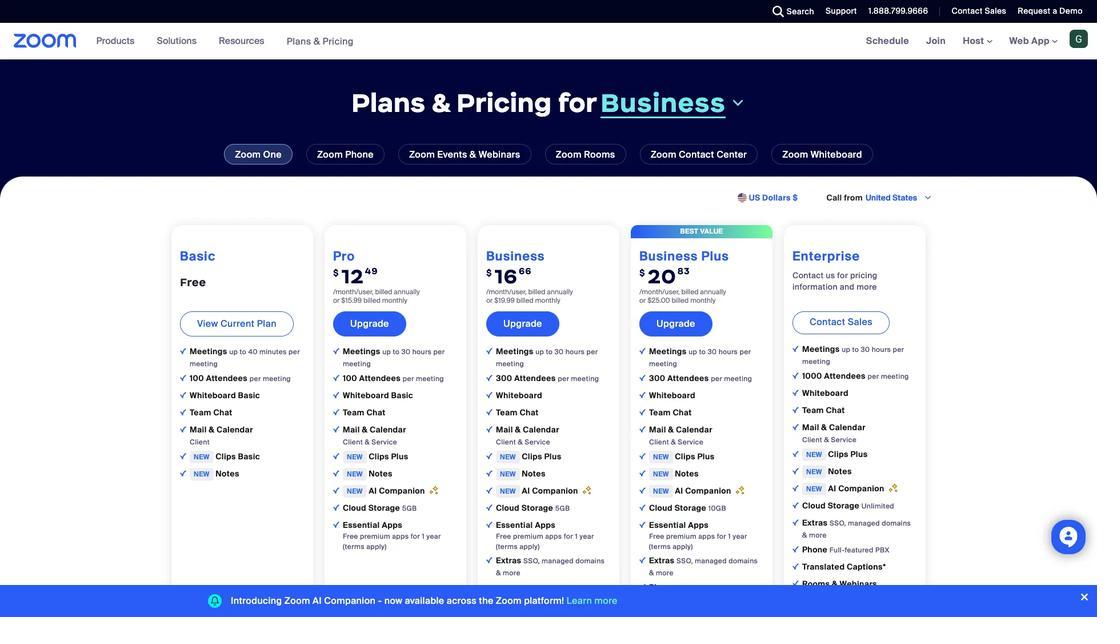 Task type: locate. For each thing, give the bounding box(es) containing it.
companion for business
[[532, 486, 578, 496]]

0 horizontal spatial include image
[[180, 348, 186, 354]]

1 horizontal spatial 5gb
[[555, 504, 570, 513]]

0 vertical spatial contact sales
[[952, 6, 1007, 16]]

contact sales down "and"
[[810, 316, 873, 328]]

1 cloud storage 5gb from the left
[[343, 503, 417, 513]]

unlimited left regional
[[677, 584, 709, 593]]

zoom events & webinars
[[409, 149, 521, 161]]

& inside tabs of zoom services 'tab list'
[[470, 149, 476, 161]]

mail inside mail & calendar client
[[190, 425, 207, 435]]

1 horizontal spatial extras
[[649, 556, 677, 566]]

unlimited
[[862, 502, 895, 511], [677, 584, 709, 593]]

1000 attendees per meeting
[[803, 371, 909, 381]]

0 horizontal spatial rooms
[[584, 149, 615, 161]]

meetings up 1000
[[803, 344, 842, 354]]

pricing inside main content
[[457, 86, 552, 119]]

0 horizontal spatial contact sales
[[810, 316, 873, 328]]

client for basic
[[190, 438, 210, 447]]

upgrade
[[350, 318, 389, 330], [504, 318, 542, 330], [657, 318, 696, 330]]

sso, managed domains & more up featured
[[803, 519, 911, 540]]

2 horizontal spatial 1
[[728, 532, 731, 541]]

1 horizontal spatial year
[[580, 532, 594, 541]]

apply)
[[367, 542, 387, 552], [520, 542, 540, 552], [673, 542, 693, 552]]

2 horizontal spatial or
[[640, 296, 646, 305]]

per inside up to 40 minutes per meeting
[[289, 347, 300, 357]]

annually right "$15.99"
[[394, 288, 420, 297]]

rooms
[[584, 149, 615, 161], [803, 579, 830, 589]]

/month/user, billed annually or $19.99 billed monthly
[[486, 288, 573, 305]]

0 horizontal spatial whiteboard basic
[[190, 390, 260, 401]]

storage for enterprise
[[828, 501, 860, 511]]

unlimited up pbx
[[862, 502, 895, 511]]

monthly for 66
[[535, 296, 561, 305]]

essential apps free premium apps for 1 year (terms apply)
[[343, 520, 441, 552], [496, 520, 594, 552], [649, 520, 748, 552]]

team chat
[[803, 405, 845, 415], [190, 407, 232, 418], [343, 407, 386, 418], [496, 407, 539, 418], [649, 407, 692, 418]]

upgrade link down "/month/user, billed annually or $25.00 billed monthly"
[[640, 311, 713, 337]]

upgrade link
[[333, 311, 406, 337], [486, 311, 560, 337], [640, 311, 713, 337]]

contact left center
[[679, 149, 715, 161]]

up up "1000 attendees per meeting"
[[842, 345, 851, 354]]

annually inside the '/month/user, billed annually or $15.99 billed monthly'
[[394, 288, 420, 297]]

1 horizontal spatial apps
[[545, 532, 562, 541]]

managed up the platform!
[[542, 557, 574, 566]]

chat for pro
[[367, 407, 386, 418]]

300
[[496, 373, 512, 383], [649, 373, 666, 383]]

calendar
[[829, 422, 866, 433], [217, 425, 253, 435], [370, 425, 406, 435], [523, 425, 560, 435], [676, 425, 713, 435]]

or inside "/month/user, billed annually or $25.00 billed monthly"
[[640, 296, 646, 305]]

2 /month/user, from the left
[[486, 288, 527, 297]]

request
[[1018, 6, 1051, 16]]

3 essential from the left
[[649, 520, 686, 530]]

1 horizontal spatial annually
[[547, 288, 573, 297]]

monthly right the $19.99
[[535, 296, 561, 305]]

up inside up to 40 minutes per meeting
[[229, 347, 238, 357]]

business inside business plus $ 20 83
[[640, 248, 698, 265]]

0 horizontal spatial sales
[[848, 316, 873, 328]]

1 horizontal spatial cloud storage 5gb
[[496, 503, 570, 513]]

0 vertical spatial unlimited
[[862, 502, 895, 511]]

meetings for pro
[[343, 346, 383, 357]]

web app button
[[1010, 35, 1058, 47]]

pro
[[333, 248, 355, 265]]

business for business $ 16 66
[[486, 248, 545, 265]]

0 horizontal spatial upgrade link
[[333, 311, 406, 337]]

sso, up the platform!
[[524, 557, 540, 566]]

up down the /month/user, billed annually or $19.99 billed monthly
[[536, 347, 544, 357]]

0 horizontal spatial 300 attendees per meeting
[[496, 373, 599, 383]]

managed for cloud storage 10gb
[[695, 557, 727, 566]]

contact sales up host dropdown button
[[952, 6, 1007, 16]]

translated
[[803, 562, 845, 572]]

managed
[[848, 519, 880, 528], [542, 557, 574, 566], [695, 557, 727, 566]]

sso, down cloud storage unlimited
[[830, 519, 847, 528]]

notes
[[828, 466, 852, 477], [216, 469, 239, 479], [369, 469, 393, 479], [522, 469, 546, 479], [675, 469, 699, 479]]

cloud storage 5gb
[[343, 503, 417, 513], [496, 503, 570, 513]]

1 vertical spatial unlimited
[[677, 584, 709, 593]]

team chat for business
[[496, 407, 539, 418]]

$ right the dollars
[[793, 193, 798, 203]]

1 horizontal spatial 300 attendees per meeting
[[649, 373, 753, 383]]

1 horizontal spatial unlimited
[[862, 502, 895, 511]]

whiteboard inside tabs of zoom services 'tab list'
[[811, 149, 862, 161]]

3 monthly from the left
[[691, 296, 716, 305]]

up to 40 minutes per meeting
[[190, 347, 300, 369]]

calendar inside mail & calendar client
[[217, 425, 253, 435]]

team for enterprise
[[803, 405, 824, 415]]

3 essential apps free premium apps for 1 year (terms apply) from the left
[[649, 520, 748, 552]]

per inside "1000 attendees per meeting"
[[868, 372, 879, 381]]

0 horizontal spatial domains
[[576, 557, 605, 566]]

100 attendees per meeting for basic
[[190, 373, 291, 383]]

1 horizontal spatial whiteboard basic
[[343, 390, 413, 401]]

annually inside "/month/user, billed annually or $25.00 billed monthly"
[[700, 288, 726, 297]]

up to 30 hours per meeting for pro
[[343, 347, 445, 369]]

2 horizontal spatial upgrade
[[657, 318, 696, 330]]

whiteboard basic
[[190, 390, 260, 401], [343, 390, 413, 401]]

new notes for pro
[[347, 469, 393, 479]]

upgrade down the '/month/user, billed annually or $15.99 billed monthly'
[[350, 318, 389, 330]]

1 horizontal spatial contact sales
[[952, 6, 1007, 16]]

1 300 attendees per meeting from the left
[[496, 373, 599, 383]]

phone unlimited regional
[[649, 582, 739, 593]]

team chat for pro
[[343, 407, 386, 418]]

1 horizontal spatial pricing
[[457, 86, 552, 119]]

/month/user, inside the /month/user, billed annually or $19.99 billed monthly
[[486, 288, 527, 297]]

1 vertical spatial phone
[[803, 545, 828, 555]]

meetings for basic
[[190, 346, 229, 357]]

1 monthly from the left
[[382, 296, 408, 305]]

3 apply) from the left
[[673, 542, 693, 552]]

schedule link
[[858, 23, 918, 59]]

1 vertical spatial webinars
[[840, 579, 877, 589]]

1 year from the left
[[427, 532, 441, 541]]

1 upgrade from the left
[[350, 318, 389, 330]]

meetings down the "view"
[[190, 346, 229, 357]]

1 horizontal spatial sso, managed domains & more
[[649, 557, 758, 578]]

team chat for enterprise
[[803, 405, 845, 415]]

2 horizontal spatial apps
[[699, 532, 715, 541]]

1 essential from the left
[[343, 520, 380, 530]]

1 horizontal spatial upgrade
[[504, 318, 542, 330]]

us
[[749, 193, 761, 203]]

/month/user, billed annually or $25.00 billed monthly
[[640, 288, 726, 305]]

managed down cloud storage unlimited
[[848, 519, 880, 528]]

sales up host dropdown button
[[985, 6, 1007, 16]]

upgrade link for 12
[[333, 311, 406, 337]]

1 apps from the left
[[392, 532, 409, 541]]

sso, for cloud storage 5gb
[[524, 557, 540, 566]]

extras for cloud storage 10gb
[[649, 556, 677, 566]]

0 vertical spatial plans
[[287, 35, 311, 47]]

5gb
[[402, 504, 417, 513], [555, 504, 570, 513]]

plus inside business plus $ 20 83
[[702, 248, 729, 265]]

year for 16
[[580, 532, 594, 541]]

1 horizontal spatial sso,
[[677, 557, 693, 566]]

available
[[405, 595, 444, 607]]

client for pro
[[343, 438, 363, 447]]

1 whiteboard basic from the left
[[190, 390, 260, 401]]

/month/user, down 66
[[486, 288, 527, 297]]

domains up learn more link
[[576, 557, 605, 566]]

plans inside product information navigation
[[287, 35, 311, 47]]

main content containing business
[[0, 23, 1098, 617]]

0 horizontal spatial phone
[[345, 149, 374, 161]]

ai for business
[[522, 486, 530, 496]]

phone for phone unlimited regional
[[649, 582, 675, 593]]

1 horizontal spatial rooms
[[803, 579, 830, 589]]

2 essential from the left
[[496, 520, 533, 530]]

sales
[[985, 6, 1007, 16], [848, 316, 873, 328]]

2 horizontal spatial monthly
[[691, 296, 716, 305]]

0 vertical spatial rooms
[[584, 149, 615, 161]]

more
[[857, 282, 877, 292], [809, 531, 827, 540], [503, 569, 521, 578], [656, 569, 674, 578], [595, 595, 618, 607]]

1 horizontal spatial or
[[486, 296, 493, 305]]

1 300 from the left
[[496, 373, 512, 383]]

apply) down cloud storage 10gb
[[673, 542, 693, 552]]

1 vertical spatial plans
[[352, 86, 426, 119]]

1 essential apps free premium apps for 1 year (terms apply) from the left
[[343, 520, 441, 552]]

2 horizontal spatial essential apps free premium apps for 1 year (terms apply)
[[649, 520, 748, 552]]

meetings down the $19.99
[[496, 346, 536, 357]]

1 1 from the left
[[422, 532, 425, 541]]

pro $ 12 49
[[333, 248, 378, 289]]

0 horizontal spatial 100
[[190, 373, 204, 383]]

300 attendees per meeting for cloud storage 5gb
[[496, 373, 599, 383]]

1 or from the left
[[333, 296, 340, 305]]

30 for business
[[555, 347, 564, 357]]

1 premium from the left
[[360, 532, 390, 541]]

year for 12
[[427, 532, 441, 541]]

0 horizontal spatial annually
[[394, 288, 420, 297]]

main content
[[0, 23, 1098, 617]]

sso, managed domains & more for cloud storage 10gb
[[649, 557, 758, 578]]

3 apps from the left
[[688, 520, 709, 530]]

$
[[793, 193, 798, 203], [333, 267, 339, 278], [486, 267, 493, 278], [640, 267, 646, 278]]

3 /month/user, from the left
[[640, 288, 680, 297]]

0 horizontal spatial unlimited
[[677, 584, 709, 593]]

business $ 16 66
[[486, 248, 545, 289]]

domains up pbx
[[882, 519, 911, 528]]

hours
[[872, 345, 891, 354], [413, 347, 432, 357], [566, 347, 585, 357], [719, 347, 738, 357]]

annually inside the /month/user, billed annually or $19.99 billed monthly
[[547, 288, 573, 297]]

center
[[717, 149, 747, 161]]

the
[[479, 595, 494, 607]]

monthly inside the '/month/user, billed annually or $15.99 billed monthly'
[[382, 296, 408, 305]]

2 monthly from the left
[[535, 296, 561, 305]]

schedule
[[866, 35, 909, 47]]

0 vertical spatial phone
[[345, 149, 374, 161]]

ok image
[[333, 375, 340, 381], [640, 375, 646, 381], [180, 392, 186, 398], [640, 392, 646, 398], [793, 407, 799, 413], [180, 409, 186, 415], [486, 409, 493, 415], [640, 409, 646, 415], [180, 426, 186, 433], [640, 426, 646, 433], [180, 453, 186, 460], [180, 470, 186, 477], [486, 470, 493, 477], [640, 470, 646, 477], [486, 488, 493, 494], [793, 502, 799, 509], [333, 505, 340, 511], [793, 546, 799, 553], [486, 557, 493, 564], [793, 581, 799, 587], [640, 584, 646, 590]]

sso, managed domains & more
[[803, 519, 911, 540], [496, 557, 605, 578], [649, 557, 758, 578]]

mail & calendar client & service
[[803, 422, 866, 445], [343, 425, 406, 447], [496, 425, 560, 447], [649, 425, 713, 447]]

attendees for basic
[[206, 373, 248, 383]]

up to 30 hours per meeting for business
[[496, 347, 598, 369]]

banner
[[0, 23, 1098, 60]]

2 apply) from the left
[[520, 542, 540, 552]]

1 horizontal spatial upgrade link
[[486, 311, 560, 337]]

new clips plus for enterprise
[[807, 449, 868, 460]]

2 upgrade link from the left
[[486, 311, 560, 337]]

1 horizontal spatial phone
[[649, 582, 675, 593]]

team for business
[[496, 407, 518, 418]]

plans inside main content
[[352, 86, 426, 119]]

meeting inside up to 40 minutes per meeting
[[190, 359, 218, 369]]

whiteboard
[[811, 149, 862, 161], [803, 388, 849, 398], [190, 390, 236, 401], [343, 390, 389, 401], [496, 390, 542, 401], [649, 390, 696, 401]]

0 horizontal spatial essential
[[343, 520, 380, 530]]

pricing for plans & pricing for
[[457, 86, 552, 119]]

support
[[826, 6, 857, 16]]

up left 40
[[229, 347, 238, 357]]

1000
[[803, 371, 822, 381]]

2 (terms from the left
[[496, 542, 518, 552]]

12
[[342, 264, 364, 289]]

phone for phone full-featured pbx
[[803, 545, 828, 555]]

2 300 attendees per meeting from the left
[[649, 373, 753, 383]]

2 upgrade from the left
[[504, 318, 542, 330]]

2 horizontal spatial essential
[[649, 520, 686, 530]]

ai for enterprise
[[828, 484, 837, 494]]

sso, for cloud storage 10gb
[[677, 557, 693, 566]]

notes for basic
[[216, 469, 239, 479]]

2 5gb from the left
[[555, 504, 570, 513]]

chat
[[826, 405, 845, 415], [213, 407, 232, 418], [367, 407, 386, 418], [520, 407, 539, 418], [673, 407, 692, 418]]

premium for 16
[[513, 532, 544, 541]]

300 for cloud storage 10gb
[[649, 373, 666, 383]]

cloud
[[803, 501, 826, 511], [343, 503, 366, 513], [496, 503, 520, 513], [649, 503, 673, 513]]

0 horizontal spatial essential apps free premium apps for 1 year (terms apply)
[[343, 520, 441, 552]]

2 horizontal spatial year
[[733, 532, 748, 541]]

ai
[[828, 484, 837, 494], [369, 486, 377, 496], [522, 486, 530, 496], [675, 486, 683, 496], [313, 595, 322, 607]]

upgrade link down the '/month/user, billed annually or $15.99 billed monthly'
[[333, 311, 406, 337]]

client inside mail & calendar client
[[190, 438, 210, 447]]

meetings
[[803, 344, 842, 354], [190, 346, 229, 357], [343, 346, 383, 357], [496, 346, 536, 357], [649, 346, 689, 357]]

sso, managed domains & more up phone unlimited regional
[[649, 557, 758, 578]]

0 horizontal spatial 100 attendees per meeting
[[190, 373, 291, 383]]

2 horizontal spatial phone
[[803, 545, 828, 555]]

2 100 attendees per meeting from the left
[[343, 373, 444, 383]]

0 horizontal spatial managed
[[542, 557, 574, 566]]

1 horizontal spatial 100
[[343, 373, 357, 383]]

managed up regional
[[695, 557, 727, 566]]

0 horizontal spatial upgrade
[[350, 318, 389, 330]]

/month/user, down 49
[[333, 288, 374, 297]]

webinars right events
[[479, 149, 521, 161]]

or left "$15.99"
[[333, 296, 340, 305]]

1 horizontal spatial sales
[[985, 6, 1007, 16]]

1 horizontal spatial /month/user,
[[486, 288, 527, 297]]

2 horizontal spatial upgrade link
[[640, 311, 713, 337]]

cloud storage 5gb for 12
[[343, 503, 417, 513]]

pricing inside product information navigation
[[323, 35, 354, 47]]

300 attendees per meeting for cloud storage 10gb
[[649, 373, 753, 383]]

49
[[365, 266, 378, 277]]

year
[[427, 532, 441, 541], [580, 532, 594, 541], [733, 532, 748, 541]]

upgrade down the /month/user, billed annually or $19.99 billed monthly
[[504, 318, 542, 330]]

2 horizontal spatial premium
[[667, 532, 697, 541]]

1 horizontal spatial webinars
[[840, 579, 877, 589]]

meetings down "$15.99"
[[343, 346, 383, 357]]

2 horizontal spatial extras
[[803, 518, 830, 528]]

upgrade for 12
[[350, 318, 389, 330]]

1 upgrade link from the left
[[333, 311, 406, 337]]

2 year from the left
[[580, 532, 594, 541]]

0 horizontal spatial webinars
[[479, 149, 521, 161]]

sso, managed domains & more up the platform!
[[496, 557, 605, 578]]

0 horizontal spatial 300
[[496, 373, 512, 383]]

1 annually from the left
[[394, 288, 420, 297]]

100 for basic
[[190, 373, 204, 383]]

include image
[[333, 348, 340, 354], [486, 348, 493, 354], [640, 348, 646, 354], [486, 522, 493, 528], [640, 522, 646, 528]]

/month/user, down 83
[[640, 288, 680, 297]]

0 horizontal spatial sso,
[[524, 557, 540, 566]]

0 horizontal spatial apps
[[382, 520, 403, 530]]

/month/user, for 20
[[640, 288, 680, 297]]

1 horizontal spatial 300
[[649, 373, 666, 383]]

up
[[842, 345, 851, 354], [229, 347, 238, 357], [383, 347, 391, 357], [536, 347, 544, 357], [689, 347, 698, 357]]

per
[[893, 345, 905, 354], [289, 347, 300, 357], [434, 347, 445, 357], [587, 347, 598, 357], [740, 347, 751, 357], [868, 372, 879, 381], [250, 374, 261, 383], [403, 374, 414, 383], [558, 374, 569, 383], [711, 374, 723, 383]]

2 apps from the left
[[545, 532, 562, 541]]

0 horizontal spatial extras
[[496, 556, 524, 566]]

2 1 from the left
[[575, 532, 578, 541]]

or inside the /month/user, billed annually or $19.99 billed monthly
[[486, 296, 493, 305]]

1 horizontal spatial 100 attendees per meeting
[[343, 373, 444, 383]]

companion for enterprise
[[839, 484, 885, 494]]

include image
[[793, 346, 799, 352], [180, 348, 186, 354], [333, 522, 340, 528]]

1 horizontal spatial apply)
[[520, 542, 540, 552]]

chat for business
[[520, 407, 539, 418]]

contact up information
[[793, 270, 824, 281]]

a
[[1053, 6, 1058, 16]]

1 apply) from the left
[[367, 542, 387, 552]]

us dollars $
[[749, 193, 798, 203]]

upgrade link for 16
[[486, 311, 560, 337]]

monthly inside the /month/user, billed annually or $19.99 billed monthly
[[535, 296, 561, 305]]

apps
[[392, 532, 409, 541], [545, 532, 562, 541], [699, 532, 715, 541]]

essential
[[343, 520, 380, 530], [496, 520, 533, 530], [649, 520, 686, 530]]

2 annually from the left
[[547, 288, 573, 297]]

100 for pro
[[343, 373, 357, 383]]

annually for 20
[[700, 288, 726, 297]]

0 vertical spatial pricing
[[323, 35, 354, 47]]

1 /month/user, from the left
[[333, 288, 374, 297]]

webinars
[[479, 149, 521, 161], [840, 579, 877, 589]]

&
[[314, 35, 320, 47], [432, 86, 450, 119], [470, 149, 476, 161], [822, 422, 827, 433], [209, 425, 215, 435], [362, 425, 368, 435], [515, 425, 521, 435], [668, 425, 674, 435], [824, 435, 830, 445], [365, 438, 370, 447], [518, 438, 523, 447], [671, 438, 676, 447], [803, 531, 808, 540], [496, 569, 501, 578], [649, 569, 654, 578], [832, 579, 838, 589]]

1 vertical spatial sales
[[848, 316, 873, 328]]

upgrade down "/month/user, billed annually or $25.00 billed monthly"
[[657, 318, 696, 330]]

/month/user, inside the '/month/user, billed annually or $15.99 billed monthly'
[[333, 288, 374, 297]]

to for enterprise
[[853, 345, 859, 354]]

2 horizontal spatial annually
[[700, 288, 726, 297]]

ok image
[[793, 373, 799, 379], [180, 375, 186, 381], [486, 375, 493, 381], [793, 390, 799, 396], [333, 392, 340, 398], [486, 392, 493, 398], [333, 409, 340, 415], [793, 424, 799, 430], [333, 426, 340, 433], [486, 426, 493, 433], [793, 451, 799, 457], [333, 453, 340, 460], [486, 453, 493, 460], [640, 453, 646, 460], [793, 468, 799, 474], [333, 470, 340, 477], [793, 485, 799, 492], [333, 488, 340, 494], [640, 488, 646, 494], [486, 505, 493, 511], [640, 505, 646, 511], [793, 520, 799, 526], [640, 557, 646, 564], [793, 564, 799, 570]]

domains up regional
[[729, 557, 758, 566]]

webinars inside tabs of zoom services 'tab list'
[[479, 149, 521, 161]]

$ left the 16
[[486, 267, 493, 278]]

web
[[1010, 35, 1030, 47]]

contact sales link
[[943, 0, 1010, 23], [952, 6, 1007, 16], [793, 311, 890, 334]]

1 (terms from the left
[[343, 542, 365, 552]]

include image for enterprise
[[793, 346, 799, 352]]

contact sales inside the contact sales link
[[810, 316, 873, 328]]

2 horizontal spatial (terms
[[649, 542, 671, 552]]

0 horizontal spatial monthly
[[382, 296, 408, 305]]

0 horizontal spatial 1
[[422, 532, 425, 541]]

1 horizontal spatial apps
[[535, 520, 556, 530]]

monthly down business plus $ 20 83
[[691, 296, 716, 305]]

apps for 12
[[382, 520, 403, 530]]

2 300 from the left
[[649, 373, 666, 383]]

calendar for business
[[523, 425, 560, 435]]

monthly inside "/month/user, billed annually or $25.00 billed monthly"
[[691, 296, 716, 305]]

products button
[[96, 23, 140, 59]]

apps for 16
[[535, 520, 556, 530]]

upgrade for 16
[[504, 318, 542, 330]]

2 premium from the left
[[513, 532, 544, 541]]

300 for cloud storage 5gb
[[496, 373, 512, 383]]

or inside the '/month/user, billed annually or $15.99 billed monthly'
[[333, 296, 340, 305]]

1 horizontal spatial (terms
[[496, 542, 518, 552]]

apply) up -
[[367, 542, 387, 552]]

1 100 from the left
[[190, 373, 204, 383]]

0 horizontal spatial /month/user,
[[333, 288, 374, 297]]

billed down 49
[[375, 288, 392, 297]]

clips for business
[[522, 452, 542, 462]]

monthly right "$15.99"
[[382, 296, 408, 305]]

2 whiteboard basic from the left
[[343, 390, 413, 401]]

pricing for plans & pricing
[[323, 35, 354, 47]]

& inside mail & calendar client
[[209, 425, 215, 435]]

products
[[96, 35, 135, 47]]

from
[[844, 193, 863, 203]]

best
[[681, 227, 699, 236]]

zoom
[[235, 149, 261, 161], [317, 149, 343, 161], [409, 149, 435, 161], [556, 149, 582, 161], [651, 149, 677, 161], [783, 149, 809, 161], [285, 595, 310, 607], [496, 595, 522, 607]]

resources
[[219, 35, 264, 47]]

2 100 from the left
[[343, 373, 357, 383]]

10gb
[[709, 504, 727, 513]]

annually right 20
[[700, 288, 726, 297]]

100
[[190, 373, 204, 383], [343, 373, 357, 383]]

3 annually from the left
[[700, 288, 726, 297]]

sales down "and"
[[848, 316, 873, 328]]

1
[[422, 532, 425, 541], [575, 532, 578, 541], [728, 532, 731, 541]]

up to 30 hours per meeting for enterprise
[[803, 345, 905, 366]]

3 or from the left
[[640, 296, 646, 305]]

2 apps from the left
[[535, 520, 556, 530]]

2 essential apps free premium apps for 1 year (terms apply) from the left
[[496, 520, 594, 552]]

$ left 20
[[640, 267, 646, 278]]

100 attendees per meeting for pro
[[343, 373, 444, 383]]

/month/user, inside "/month/user, billed annually or $25.00 billed monthly"
[[640, 288, 680, 297]]

and
[[840, 282, 855, 292]]

tabs of zoom services tab list
[[17, 144, 1080, 165]]

up down the '/month/user, billed annually or $15.99 billed monthly'
[[383, 347, 391, 357]]

webinars down captions* on the right of page
[[840, 579, 877, 589]]

dollars
[[763, 193, 791, 203]]

0 horizontal spatial 5gb
[[402, 504, 417, 513]]

upgrade link down the /month/user, billed annually or $19.99 billed monthly
[[486, 311, 560, 337]]

(terms for 12
[[343, 542, 365, 552]]

$ left "12"
[[333, 267, 339, 278]]

client
[[803, 435, 823, 445], [190, 438, 210, 447], [343, 438, 363, 447], [496, 438, 516, 447], [649, 438, 669, 447]]

2 cloud storage 5gb from the left
[[496, 503, 570, 513]]

0 horizontal spatial year
[[427, 532, 441, 541]]

billed down 66
[[528, 288, 546, 297]]

apply) up the platform!
[[520, 542, 540, 552]]

2 horizontal spatial apps
[[688, 520, 709, 530]]

1 horizontal spatial premium
[[513, 532, 544, 541]]

1 horizontal spatial managed
[[695, 557, 727, 566]]

2 horizontal spatial include image
[[793, 346, 799, 352]]

enterprise contact us for pricing information and more
[[793, 248, 878, 292]]

new ai companion
[[807, 484, 887, 494], [347, 486, 427, 496], [500, 486, 580, 496], [653, 486, 734, 496]]

1 horizontal spatial essential
[[496, 520, 533, 530]]

service
[[831, 435, 857, 445], [372, 438, 397, 447], [525, 438, 551, 447], [678, 438, 704, 447]]

apps for 12
[[392, 532, 409, 541]]

or left the $19.99
[[486, 296, 493, 305]]

team for basic
[[190, 407, 211, 418]]

contact down information
[[810, 316, 846, 328]]

or left $25.00
[[640, 296, 646, 305]]

2 vertical spatial phone
[[649, 582, 675, 593]]

1 horizontal spatial monthly
[[535, 296, 561, 305]]

essential apps free premium apps for 1 year (terms apply) for 12
[[343, 520, 441, 552]]

phone
[[345, 149, 374, 161], [803, 545, 828, 555], [649, 582, 675, 593]]

(terms
[[343, 542, 365, 552], [496, 542, 518, 552], [649, 542, 671, 552]]

100 attendees per meeting
[[190, 373, 291, 383], [343, 373, 444, 383]]

2 or from the left
[[486, 296, 493, 305]]

1 vertical spatial pricing
[[457, 86, 552, 119]]

attendees for enterprise
[[824, 371, 866, 381]]

1 horizontal spatial plans
[[352, 86, 426, 119]]

zoom for zoom one
[[235, 149, 261, 161]]

new ai companion for pro
[[347, 486, 427, 496]]

new ai companion for business
[[500, 486, 580, 496]]

1 vertical spatial contact sales
[[810, 316, 873, 328]]

1 5gb from the left
[[402, 504, 417, 513]]

to inside up to 40 minutes per meeting
[[240, 347, 247, 357]]

1 100 attendees per meeting from the left
[[190, 373, 291, 383]]

300 attendees per meeting
[[496, 373, 599, 383], [649, 373, 753, 383]]

annually right business $ 16 66
[[547, 288, 573, 297]]

apply) for 12
[[367, 542, 387, 552]]

mail for pro
[[343, 425, 360, 435]]

apps
[[382, 520, 403, 530], [535, 520, 556, 530], [688, 520, 709, 530]]

0 horizontal spatial premium
[[360, 532, 390, 541]]

hours for pro
[[413, 347, 432, 357]]

1 horizontal spatial 1
[[575, 532, 578, 541]]

mail
[[803, 422, 820, 433], [190, 425, 207, 435], [343, 425, 360, 435], [496, 425, 513, 435], [649, 425, 666, 435]]

2 horizontal spatial apply)
[[673, 542, 693, 552]]

down image
[[731, 96, 746, 110]]

contact up host
[[952, 6, 983, 16]]

1 apps from the left
[[382, 520, 403, 530]]

sso, managed domains & more for cloud storage 5gb
[[496, 557, 605, 578]]

sso, up phone unlimited regional
[[677, 557, 693, 566]]

0 horizontal spatial sso, managed domains & more
[[496, 557, 605, 578]]

business
[[601, 86, 726, 119], [486, 248, 545, 265], [640, 248, 698, 265]]

sso,
[[830, 519, 847, 528], [524, 557, 540, 566], [677, 557, 693, 566]]

calendar for pro
[[370, 425, 406, 435]]

cloud for business
[[496, 503, 520, 513]]



Task type: vqa. For each thing, say whether or not it's contained in the screenshot.


Task type: describe. For each thing, give the bounding box(es) containing it.
1 for 12
[[422, 532, 425, 541]]

20
[[648, 264, 677, 289]]

meetings navigation
[[858, 23, 1098, 60]]

3 premium from the left
[[667, 532, 697, 541]]

whiteboard basic for pro
[[343, 390, 413, 401]]

2 horizontal spatial sso,
[[830, 519, 847, 528]]

/month/user, for 12
[[333, 288, 374, 297]]

premium for 12
[[360, 532, 390, 541]]

16
[[495, 264, 518, 289]]

zoom logo image
[[14, 34, 76, 48]]

mail for enterprise
[[803, 422, 820, 433]]

notes for enterprise
[[828, 466, 852, 477]]

view
[[197, 318, 218, 330]]

plus for pro
[[391, 452, 408, 462]]

service for enterprise
[[831, 435, 857, 445]]

hours for enterprise
[[872, 345, 891, 354]]

resources button
[[219, 23, 270, 59]]

/month/user, billed annually or $15.99 billed monthly
[[333, 288, 420, 305]]

$25.00
[[648, 296, 670, 305]]

phone inside tabs of zoom services 'tab list'
[[345, 149, 374, 161]]

business plus $ 20 83
[[640, 248, 729, 289]]

request a demo
[[1018, 6, 1083, 16]]

new clips plus for business
[[500, 452, 562, 462]]

new notes for business
[[500, 469, 546, 479]]

notes for pro
[[369, 469, 393, 479]]

mail for business
[[496, 425, 513, 435]]

whiteboard basic for basic
[[190, 390, 260, 401]]

zoom rooms
[[556, 149, 615, 161]]

chat for enterprise
[[826, 405, 845, 415]]

app
[[1032, 35, 1050, 47]]

or for 20
[[640, 296, 646, 305]]

meeting inside "1000 attendees per meeting"
[[881, 372, 909, 381]]

introducing zoom ai companion - now available across the zoom platform! learn more
[[231, 595, 618, 607]]

rooms & webinars
[[803, 579, 877, 589]]

1.888.799.9666
[[869, 6, 929, 16]]

enterprise
[[793, 248, 860, 265]]

client for business
[[496, 438, 516, 447]]

for inside enterprise contact us for pricing information and more
[[838, 270, 848, 281]]

zoom for zoom whiteboard
[[783, 149, 809, 161]]

join link
[[918, 23, 955, 59]]

pbx
[[876, 546, 890, 555]]

3 year from the left
[[733, 532, 748, 541]]

domains for cloud storage 5gb
[[576, 557, 605, 566]]

host button
[[963, 35, 993, 47]]

plus for business
[[544, 452, 562, 462]]

1 vertical spatial rooms
[[803, 579, 830, 589]]

plan
[[257, 318, 277, 330]]

zoom whiteboard
[[783, 149, 862, 161]]

web app
[[1010, 35, 1050, 47]]

new clips plus for pro
[[347, 452, 408, 462]]

product information navigation
[[88, 23, 362, 60]]

chat for basic
[[213, 407, 232, 418]]

zoom for zoom contact center
[[651, 149, 677, 161]]

one
[[263, 149, 282, 161]]

zoom phone
[[317, 149, 374, 161]]

$ inside business plus $ 20 83
[[640, 267, 646, 278]]

rooms inside tabs of zoom services 'tab list'
[[584, 149, 615, 161]]

$ inside us dollars $ 'popup button'
[[793, 193, 798, 203]]

host
[[963, 35, 987, 47]]

profile picture image
[[1070, 30, 1088, 48]]

3 apps from the left
[[699, 532, 715, 541]]

service for pro
[[372, 438, 397, 447]]

best value
[[681, 227, 723, 236]]

up for pro
[[383, 347, 391, 357]]

across
[[447, 595, 477, 607]]

& inside product information navigation
[[314, 35, 320, 47]]

more inside enterprise contact us for pricing information and more
[[857, 282, 877, 292]]

billed right $25.00
[[672, 296, 689, 305]]

$ inside business $ 16 66
[[486, 267, 493, 278]]

banner containing products
[[0, 23, 1098, 60]]

mail & calendar client & service for pro
[[343, 425, 406, 447]]

meetings for business
[[496, 346, 536, 357]]

ai for pro
[[369, 486, 377, 496]]

companion for pro
[[379, 486, 425, 496]]

team for pro
[[343, 407, 365, 418]]

essential apps free premium apps for 1 year (terms apply) for 16
[[496, 520, 594, 552]]

Country/Region text field
[[865, 192, 923, 204]]

2 horizontal spatial domains
[[882, 519, 911, 528]]

zoom for zoom rooms
[[556, 149, 582, 161]]

$ inside pro $ 12 49
[[333, 267, 339, 278]]

3 upgrade link from the left
[[640, 311, 713, 337]]

3 1 from the left
[[728, 532, 731, 541]]

new clips basic
[[194, 452, 260, 462]]

to for pro
[[393, 347, 400, 357]]

hours for business
[[566, 347, 585, 357]]

plans for plans & pricing
[[287, 35, 311, 47]]

up for business
[[536, 347, 544, 357]]

unlimited inside phone unlimited regional
[[677, 584, 709, 593]]

meetings down $25.00
[[649, 346, 689, 357]]

2 horizontal spatial managed
[[848, 519, 880, 528]]

billed down 83
[[682, 288, 699, 297]]

3 (terms from the left
[[649, 542, 671, 552]]

cloud for enterprise
[[803, 501, 826, 511]]

call
[[827, 193, 842, 203]]

2 horizontal spatial sso, managed domains & more
[[803, 519, 911, 540]]

plans & pricing
[[287, 35, 354, 47]]

or for 16
[[486, 296, 493, 305]]

83
[[678, 266, 690, 277]]

information
[[793, 282, 838, 292]]

plans & pricing for
[[352, 86, 597, 119]]

annually for 49
[[394, 288, 420, 297]]

zoom contact center
[[651, 149, 747, 161]]

unlimited inside cloud storage unlimited
[[862, 502, 895, 511]]

solutions button
[[157, 23, 202, 59]]

to for basic
[[240, 347, 247, 357]]

contact inside enterprise contact us for pricing information and more
[[793, 270, 824, 281]]

captions*
[[847, 562, 886, 572]]

1 horizontal spatial include image
[[333, 522, 340, 528]]

us dollars $ button
[[749, 192, 798, 204]]

include image for basic
[[180, 348, 186, 354]]

66
[[519, 266, 532, 277]]

full-
[[830, 546, 845, 555]]

cloud storage unlimited
[[803, 501, 895, 511]]

platform!
[[524, 595, 564, 607]]

view current plan link
[[180, 311, 294, 337]]

0 vertical spatial sales
[[985, 6, 1007, 16]]

30 for pro
[[402, 347, 411, 357]]

client for enterprise
[[803, 435, 823, 445]]

contact sales link inside main content
[[793, 311, 890, 334]]

now
[[384, 595, 403, 607]]

cloud storage 10gb
[[649, 503, 727, 513]]

introducing
[[231, 595, 282, 607]]

$19.99
[[495, 296, 515, 305]]

30 for enterprise
[[861, 345, 870, 354]]

solutions
[[157, 35, 197, 47]]

learn
[[567, 595, 592, 607]]

minutes
[[260, 347, 287, 357]]

$15.99
[[341, 296, 362, 305]]

new ai companion for enterprise
[[807, 484, 887, 494]]

new notes for enterprise
[[807, 466, 852, 477]]

call from
[[827, 193, 863, 203]]

featured
[[845, 546, 874, 555]]

up for basic
[[229, 347, 238, 357]]

up down "/month/user, billed annually or $25.00 billed monthly"
[[689, 347, 698, 357]]

new notes for basic
[[194, 469, 239, 479]]

mail for basic
[[190, 425, 207, 435]]

regional
[[711, 584, 739, 593]]

show options image
[[924, 193, 933, 203]]

mail & calendar client
[[190, 425, 253, 447]]

demo
[[1060, 6, 1083, 16]]

search
[[787, 6, 815, 17]]

extras for cloud storage 5gb
[[496, 556, 524, 566]]

translated captions*
[[803, 562, 886, 572]]

-
[[378, 595, 382, 607]]

service for business
[[525, 438, 551, 447]]

notes for business
[[522, 469, 546, 479]]

business for business
[[601, 86, 726, 119]]

billed right the $19.99
[[517, 296, 534, 305]]

view current plan
[[197, 318, 277, 330]]

events
[[437, 149, 467, 161]]

join
[[927, 35, 946, 47]]

zoom for zoom events & webinars
[[409, 149, 435, 161]]

3 upgrade from the left
[[657, 318, 696, 330]]

new inside the new clips basic
[[194, 453, 210, 462]]

pricing
[[851, 270, 878, 281]]

calendar for enterprise
[[829, 422, 866, 433]]

search button
[[764, 0, 817, 23]]

business button
[[601, 86, 746, 119]]

clips for enterprise
[[828, 449, 849, 460]]

calendar for basic
[[217, 425, 253, 435]]

essential for 12
[[343, 520, 380, 530]]

zoom one
[[235, 149, 282, 161]]

monthly for 20
[[691, 296, 716, 305]]

5gb for 12
[[402, 504, 417, 513]]

value
[[701, 227, 723, 236]]

learn more link
[[567, 595, 618, 607]]

storage for pro
[[368, 503, 400, 513]]

current
[[221, 318, 255, 330]]

clips for basic
[[216, 452, 236, 462]]

5gb for 16
[[555, 504, 570, 513]]

billed right "$15.99"
[[364, 296, 381, 305]]

40
[[248, 347, 258, 357]]

essential for 16
[[496, 520, 533, 530]]

business for business plus $ 20 83
[[640, 248, 698, 265]]

contact inside tabs of zoom services 'tab list'
[[679, 149, 715, 161]]

mail & calendar client & service for business
[[496, 425, 560, 447]]

monthly for 49
[[382, 296, 408, 305]]

phone full-featured pbx
[[803, 545, 890, 555]]



